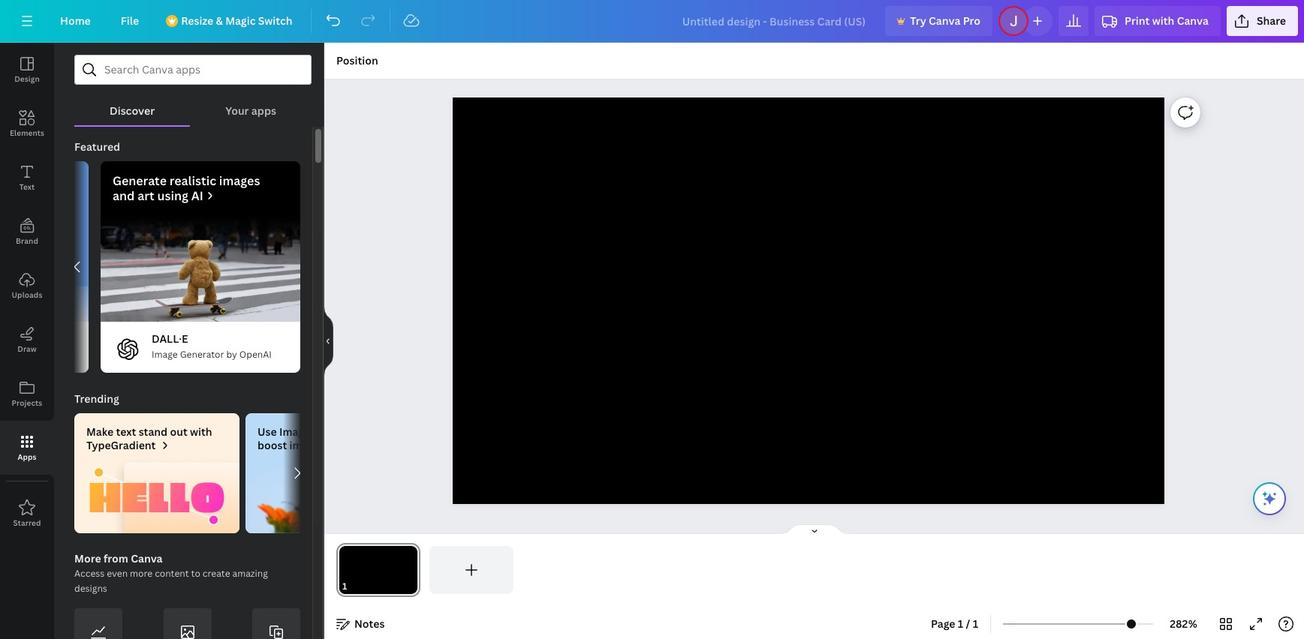 Task type: vqa. For each thing, say whether or not it's contained in the screenshot.
to inside the Use Image Upscaler To Boost Image Quality
yes



Task type: locate. For each thing, give the bounding box(es) containing it.
1 1 from the left
[[958, 617, 964, 632]]

notes
[[355, 617, 385, 632]]

2 horizontal spatial canva
[[1178, 14, 1209, 28]]

0 horizontal spatial 1
[[958, 617, 964, 632]]

dall·e image generator by openai
[[152, 332, 272, 361]]

canva for print with canva
[[1178, 14, 1209, 28]]

boost
[[258, 439, 287, 453]]

image inside dall·e image generator by openai
[[152, 349, 178, 361]]

1 left / at the right of page
[[958, 617, 964, 632]]

elements button
[[0, 97, 54, 151]]

0 horizontal spatial with
[[190, 425, 212, 439]]

generate
[[113, 173, 167, 189]]

projects button
[[0, 367, 54, 421]]

Design title text field
[[671, 6, 880, 36]]

content
[[155, 568, 189, 581]]

resize & magic switch
[[181, 14, 293, 28]]

image down the dall·e
[[152, 349, 178, 361]]

&
[[216, 14, 223, 28]]

0 vertical spatial with
[[1153, 14, 1175, 28]]

1 vertical spatial image
[[279, 425, 310, 439]]

image for use
[[279, 425, 310, 439]]

more
[[130, 568, 153, 581]]

canva right the print in the right top of the page
[[1178, 14, 1209, 28]]

image inside use image upscaler to boost image quality
[[279, 425, 310, 439]]

main menu bar
[[0, 0, 1305, 43]]

with right out
[[190, 425, 212, 439]]

image
[[152, 349, 178, 361], [279, 425, 310, 439]]

to left create
[[191, 568, 200, 581]]

make text stand out with typegradient
[[86, 425, 212, 453]]

home link
[[48, 6, 103, 36]]

try canva pro button
[[886, 6, 993, 36]]

canva
[[929, 14, 961, 28], [1178, 14, 1209, 28], [131, 552, 163, 566]]

282% button
[[1160, 613, 1209, 637]]

featured
[[74, 140, 120, 154]]

ai
[[191, 188, 203, 204]]

design
[[14, 74, 40, 84]]

0 vertical spatial dall·e image
[[101, 216, 300, 322]]

1 horizontal spatial with
[[1153, 14, 1175, 28]]

1 horizontal spatial canva
[[929, 14, 961, 28]]

your
[[226, 104, 249, 118]]

0 horizontal spatial to
[[191, 568, 200, 581]]

text
[[19, 182, 35, 192]]

image for dall·e
[[152, 349, 178, 361]]

and
[[113, 188, 135, 204]]

0 vertical spatial image
[[152, 349, 178, 361]]

1 right / at the right of page
[[973, 617, 979, 632]]

canva right the try
[[929, 14, 961, 28]]

canva inside dropdown button
[[1178, 14, 1209, 28]]

1 vertical spatial with
[[190, 425, 212, 439]]

amazing
[[232, 568, 268, 581]]

more from canva access even more content to create amazing designs
[[74, 552, 268, 596]]

pro
[[963, 14, 981, 28]]

the word "hello" in block letters that is colored with a gradient changing from yellow to orange to pink. image
[[74, 459, 240, 534]]

image right use
[[279, 425, 310, 439]]

more from canva element
[[74, 609, 300, 640]]

dall·e image down ai
[[101, 216, 300, 322]]

apps
[[18, 452, 36, 463]]

position
[[337, 53, 378, 68]]

brand button
[[0, 205, 54, 259]]

1 horizontal spatial 1
[[973, 617, 979, 632]]

art
[[138, 188, 155, 204]]

out
[[170, 425, 188, 439]]

dall·e
[[152, 332, 188, 346]]

0 horizontal spatial canva
[[131, 552, 163, 566]]

apps
[[252, 104, 276, 118]]

canva inside more from canva access even more content to create amazing designs
[[131, 552, 163, 566]]

1
[[958, 617, 964, 632], [973, 617, 979, 632]]

to inside more from canva access even more content to create amazing designs
[[191, 568, 200, 581]]

with right the print in the right top of the page
[[1153, 14, 1175, 28]]

dall·e image
[[101, 216, 300, 322], [113, 334, 143, 364]]

1 horizontal spatial image
[[279, 425, 310, 439]]

to
[[361, 425, 372, 439], [191, 568, 200, 581]]

easy reflections image
[[0, 216, 89, 322]]

images
[[219, 173, 260, 189]]

0 vertical spatial to
[[361, 425, 372, 439]]

from
[[104, 552, 128, 566]]

hide image
[[324, 305, 334, 377]]

1 horizontal spatial to
[[361, 425, 372, 439]]

0 horizontal spatial image
[[152, 349, 178, 361]]

canva up more
[[131, 552, 163, 566]]

make
[[86, 425, 114, 439]]

page
[[931, 617, 956, 632]]

create
[[203, 568, 230, 581]]

your apps button
[[190, 85, 312, 125]]

to right quality
[[361, 425, 372, 439]]

1 vertical spatial to
[[191, 568, 200, 581]]

designs
[[74, 583, 107, 596]]

with
[[1153, 14, 1175, 28], [190, 425, 212, 439]]

dall·e image left the dall·e
[[113, 334, 143, 364]]

canva assistant image
[[1261, 490, 1279, 509]]



Task type: describe. For each thing, give the bounding box(es) containing it.
page 1 / 1
[[931, 617, 979, 632]]

image
[[290, 439, 320, 453]]

draw button
[[0, 313, 54, 367]]

switch
[[258, 14, 293, 28]]

using
[[157, 188, 188, 204]]

projects
[[12, 398, 42, 409]]

print with canva
[[1125, 14, 1209, 28]]

discover button
[[74, 85, 190, 125]]

position button
[[331, 49, 384, 73]]

2 1 from the left
[[973, 617, 979, 632]]

generate realistic images and art using ai
[[113, 173, 260, 204]]

more
[[74, 552, 101, 566]]

to inside use image upscaler to boost image quality
[[361, 425, 372, 439]]

even
[[107, 568, 128, 581]]

access
[[74, 568, 105, 581]]

with inside make text stand out with typegradient
[[190, 425, 212, 439]]

file
[[121, 14, 139, 28]]

use
[[258, 425, 277, 439]]

stand
[[139, 425, 168, 439]]

resize & magic switch button
[[157, 6, 305, 36]]

elements
[[10, 128, 44, 138]]

with inside dropdown button
[[1153, 14, 1175, 28]]

text button
[[0, 151, 54, 205]]

try
[[911, 14, 927, 28]]

282%
[[1170, 617, 1198, 632]]

realistic
[[170, 173, 216, 189]]

starred
[[13, 518, 41, 529]]

canva for more from canva access even more content to create amazing designs
[[131, 552, 163, 566]]

side panel tab list
[[0, 43, 54, 542]]

your apps
[[226, 104, 276, 118]]

typegradient
[[86, 439, 156, 453]]

Page title text field
[[354, 580, 360, 595]]

/
[[966, 617, 971, 632]]

by
[[226, 349, 237, 361]]

notes button
[[331, 613, 391, 637]]

resize
[[181, 14, 213, 28]]

print
[[1125, 14, 1150, 28]]

share button
[[1227, 6, 1299, 36]]

trending
[[74, 392, 119, 406]]

print with canva button
[[1095, 6, 1221, 36]]

discover
[[110, 104, 155, 118]]

magic
[[225, 14, 256, 28]]

page 1 image
[[337, 547, 421, 595]]

design button
[[0, 43, 54, 97]]

starred button
[[0, 487, 54, 542]]

apps button
[[0, 421, 54, 475]]

text
[[116, 425, 136, 439]]

upscaler
[[313, 425, 358, 439]]

uploads
[[12, 290, 42, 300]]

canva inside button
[[929, 14, 961, 28]]

share
[[1257, 14, 1287, 28]]

generator
[[180, 349, 224, 361]]

home
[[60, 14, 91, 28]]

hide pages image
[[779, 524, 851, 536]]

quality
[[323, 439, 359, 453]]

a blurry butterfly on a flower in the background with a magnifying circle on the butterfly's wing that shows the wing in higher quality. image
[[246, 459, 411, 534]]

try canva pro
[[911, 14, 981, 28]]

brand
[[16, 236, 38, 246]]

Search Canva apps search field
[[104, 56, 282, 84]]

draw
[[17, 344, 37, 355]]

uploads button
[[0, 259, 54, 313]]

use image upscaler to boost image quality
[[258, 425, 372, 453]]

file button
[[109, 6, 151, 36]]

openai
[[239, 349, 272, 361]]

1 vertical spatial dall·e image
[[113, 334, 143, 364]]



